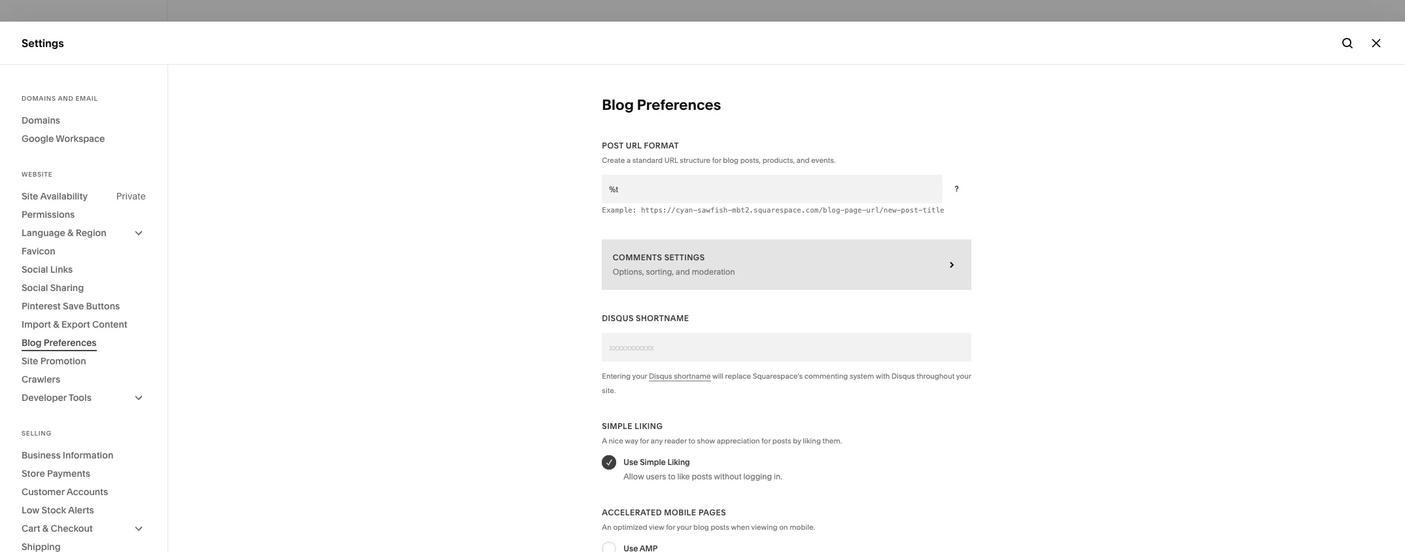 Task type: describe. For each thing, give the bounding box(es) containing it.
them.
[[823, 437, 842, 446]]

permissions
[[22, 209, 75, 221]]

your
[[519, 529, 538, 540]]

without
[[714, 472, 742, 482]]

store
[[22, 468, 45, 480]]

example: https://cyan-sawfish-mbt2.squarespace.com /blog-page-url/ new-post-title
[[602, 206, 945, 215]]

for inside post url format create a standard url structure for blog posts, products, and events.
[[713, 156, 722, 165]]

blog inside post url format create a standard url structure for blog posts, products, and events.
[[723, 156, 739, 165]]

robinson
[[73, 472, 108, 482]]

/blog-
[[819, 206, 845, 215]]

standard
[[633, 156, 663, 165]]

logging
[[744, 472, 772, 482]]

trial
[[541, 529, 557, 540]]

selling link
[[22, 104, 145, 120]]

use simple liking allow users to like posts without logging in.
[[624, 458, 783, 482]]

details
[[1024, 260, 1057, 274]]

save
[[63, 300, 84, 312]]

developer
[[22, 392, 67, 404]]

business
[[22, 450, 61, 461]]

1 social from the top
[[22, 264, 48, 276]]

mbt2.squarespace.com
[[732, 206, 819, 215]]

& for region
[[67, 227, 74, 239]]

selling tools link
[[29, 213, 153, 235]]

simple liking a nice way for any reader to show appreciation for posts by liking them.
[[602, 422, 842, 446]]

simple inside use simple liking allow users to like posts without logging in.
[[640, 458, 666, 467]]

sawfish-
[[698, 206, 732, 215]]

discounts link
[[29, 168, 153, 190]]

1 vertical spatial of
[[773, 529, 782, 540]]

professional
[[1158, 260, 1218, 274]]

1 horizontal spatial disqus
[[649, 372, 673, 381]]

will
[[713, 372, 724, 381]]

social links link
[[22, 260, 146, 279]]

or
[[710, 463, 720, 476]]

needed
[[1060, 260, 1098, 274]]

private
[[116, 190, 146, 202]]

your trial ends in 14 days. upgrade now to get the most out of your site.
[[519, 529, 822, 540]]

export
[[61, 319, 90, 331]]

title
[[923, 206, 945, 215]]

developer tools link
[[22, 389, 146, 407]]

invoice
[[1071, 242, 1107, 255]]

liking inside use simple liking allow users to like posts without logging in.
[[668, 458, 690, 467]]

experience.
[[1001, 275, 1059, 288]]

page-
[[845, 206, 867, 215]]

post-
[[901, 206, 923, 215]]

your inside "accelerated mobile pages an optimized view for your blog posts when viewing on mobile."
[[677, 523, 692, 532]]

a left skill
[[680, 463, 686, 476]]

for inside "accelerated mobile pages an optimized view for your blog posts when viewing on mobile."
[[666, 523, 676, 532]]

posts inside "accelerated mobile pages an optimized view for your blog posts when viewing on mobile."
[[711, 523, 730, 532]]

an
[[602, 523, 612, 532]]

shortname
[[674, 372, 711, 381]]

system
[[850, 372, 875, 381]]

service
[[963, 275, 998, 288]]

promotion
[[40, 355, 86, 367]]

0 horizontal spatial the
[[717, 529, 731, 540]]

events.
[[812, 156, 836, 165]]

robinsongreg175@gmail.com
[[52, 482, 160, 492]]

stock
[[42, 505, 66, 516]]

tools for developer tools
[[69, 392, 92, 404]]

with
[[876, 372, 890, 381]]

clients
[[1109, 242, 1142, 255]]

domains for and
[[22, 95, 56, 102]]

and inside comments settings options, sorting, and moderation
[[676, 267, 690, 277]]

asset
[[22, 382, 50, 395]]

domains and email
[[22, 95, 98, 102]]

availability
[[40, 190, 88, 202]]

in.
[[774, 472, 783, 482]]

mobile.
[[790, 523, 816, 532]]

blog preferences link
[[22, 334, 146, 352]]

liking inside simple liking a nice way for any reader to show appreciation for posts by liking them.
[[635, 422, 663, 431]]

0 vertical spatial url
[[626, 141, 642, 151]]

series
[[553, 463, 582, 476]]

post
[[602, 141, 624, 151]]

cart
[[22, 523, 40, 535]]

products,
[[763, 156, 795, 165]]

2 manage from the top
[[963, 260, 1003, 274]]

developer tools button
[[22, 389, 146, 407]]

gr
[[26, 477, 38, 487]]

site for site availability
[[22, 190, 38, 202]]

to left the get
[[689, 529, 698, 540]]

library
[[52, 382, 87, 395]]

to inside use simple liking allow users to like posts without logging in.
[[668, 472, 676, 482]]

site promotion crawlers
[[22, 355, 86, 386]]

1 manage from the top
[[963, 242, 1003, 255]]

& for checkout
[[42, 523, 49, 535]]

region
[[76, 227, 106, 239]]

business information store payments customer accounts low stock alerts
[[22, 450, 113, 516]]

of inside create a guided series of lessons to teach a skill or educate on a topic
[[585, 463, 595, 476]]

now
[[669, 529, 687, 540]]

google workspace link
[[22, 130, 146, 148]]

liking
[[803, 437, 821, 446]]

a left topic
[[486, 478, 492, 491]]

low
[[22, 505, 39, 516]]

blog inside "accelerated mobile pages an optimized view for your blog posts when viewing on mobile."
[[694, 523, 709, 532]]

viewing
[[752, 523, 778, 532]]

accelerated
[[602, 508, 662, 518]]

contacts
[[22, 263, 67, 276]]

store payments link
[[22, 465, 146, 483]]

0 vertical spatial blog
[[602, 96, 634, 114]]

guided
[[515, 463, 550, 476]]

permissions link
[[22, 206, 146, 224]]

create inside post url format create a standard url structure for blog posts, products, and events.
[[602, 156, 625, 165]]

asset library link
[[22, 381, 145, 397]]

any
[[651, 437, 663, 446]]

products link
[[29, 124, 153, 146]]

by
[[793, 437, 802, 446]]

xxxxxxxxxxx text field
[[602, 333, 972, 362]]

discounts
[[29, 173, 72, 185]]

a inside the manage projects and invoice clients manage the details needed to deliver a professional service experience.
[[1149, 260, 1155, 274]]

2 vertical spatial settings
[[22, 405, 63, 419]]

posts,
[[741, 156, 761, 165]]

customer
[[22, 486, 65, 498]]



Task type: locate. For each thing, give the bounding box(es) containing it.
1 vertical spatial settings
[[665, 252, 705, 262]]

0 vertical spatial &
[[67, 227, 74, 239]]

0 vertical spatial simple
[[602, 422, 633, 431]]

&
[[67, 227, 74, 239], [53, 319, 59, 331], [42, 523, 49, 535]]

1 vertical spatial tools
[[69, 392, 92, 404]]

selling
[[333, 21, 392, 43], [22, 105, 55, 118], [29, 218, 58, 230], [22, 430, 52, 437]]

2 horizontal spatial &
[[67, 227, 74, 239]]

1 vertical spatial the
[[717, 529, 731, 540]]

social
[[22, 264, 48, 276], [22, 282, 48, 294]]

your down mobile
[[677, 523, 692, 532]]

blog preferences up format
[[602, 96, 722, 114]]

to inside create a guided series of lessons to teach a skill or educate on a topic
[[637, 463, 647, 476]]

0 vertical spatial social
[[22, 264, 48, 276]]

the up the 'experience.'
[[1006, 260, 1022, 274]]

1 horizontal spatial blog
[[602, 96, 634, 114]]

1 vertical spatial liking
[[668, 458, 690, 467]]

favicon link
[[22, 242, 146, 260]]

0 vertical spatial liking
[[635, 422, 663, 431]]

0 vertical spatial manage
[[963, 242, 1003, 255]]

0 horizontal spatial blog
[[22, 337, 42, 349]]

1 horizontal spatial site.
[[805, 529, 822, 540]]

sharing
[[50, 282, 84, 294]]

0 horizontal spatial blog preferences
[[22, 337, 97, 349]]

pages
[[699, 508, 727, 518]]

domains
[[22, 95, 56, 102], [22, 115, 60, 126]]

14
[[593, 529, 602, 540]]

for right view
[[666, 523, 676, 532]]

users
[[646, 472, 667, 482]]

0 vertical spatial website
[[22, 81, 62, 94]]

blog preferences inside 'blog preferences' link
[[22, 337, 97, 349]]

site. right viewing
[[805, 529, 822, 540]]

your
[[633, 372, 648, 381], [957, 372, 972, 381], [677, 523, 692, 532], [784, 529, 803, 540]]

tools for selling tools
[[60, 218, 83, 230]]

2 website from the top
[[22, 171, 53, 178]]

1 vertical spatial website
[[22, 171, 53, 178]]

1 horizontal spatial simple
[[640, 458, 666, 467]]

and left events.
[[797, 156, 810, 165]]

0 horizontal spatial url
[[626, 141, 642, 151]]

and up "details"
[[1050, 242, 1069, 255]]

create down post
[[602, 156, 625, 165]]

to inside the manage projects and invoice clients manage the details needed to deliver a professional service experience.
[[1101, 260, 1111, 274]]

on inside create a guided series of lessons to teach a skill or educate on a topic
[[471, 478, 484, 491]]

1 domains from the top
[[22, 95, 56, 102]]

1 horizontal spatial blog
[[723, 156, 739, 165]]

alerts
[[68, 505, 94, 516]]

website up domains and email
[[22, 81, 62, 94]]

0 vertical spatial tools
[[60, 218, 83, 230]]

your right throughout
[[957, 372, 972, 381]]

1 vertical spatial blog preferences
[[22, 337, 97, 349]]

the right the get
[[717, 529, 731, 540]]

0 vertical spatial blog preferences
[[602, 96, 722, 114]]

contacts link
[[22, 262, 145, 278]]

1 horizontal spatial the
[[1006, 260, 1022, 274]]

1 horizontal spatial url
[[665, 156, 679, 165]]

for left the any
[[640, 437, 649, 446]]

1 vertical spatial blog
[[694, 523, 709, 532]]

blog
[[723, 156, 739, 165], [694, 523, 709, 532]]

1 site from the top
[[22, 190, 38, 202]]

settings inside comments settings options, sorting, and moderation
[[665, 252, 705, 262]]

1 vertical spatial url
[[665, 156, 679, 165]]

will replace squarespace's commenting system with disqus throughout your site.
[[602, 372, 972, 395]]

posts right like
[[692, 472, 713, 482]]

a
[[602, 437, 607, 446]]

social down favicon
[[22, 264, 48, 276]]

0 horizontal spatial liking
[[635, 422, 663, 431]]

url/
[[867, 206, 884, 215]]

information
[[63, 450, 113, 461]]

customer accounts link
[[22, 483, 146, 501]]

0 vertical spatial of
[[585, 463, 595, 476]]

1 vertical spatial blog
[[22, 337, 42, 349]]

posts down pages
[[711, 523, 730, 532]]

create inside create a guided series of lessons to teach a skill or educate on a topic
[[471, 463, 504, 476]]

0 horizontal spatial blog
[[694, 523, 709, 532]]

liking up like
[[668, 458, 690, 467]]

of
[[585, 463, 595, 476], [773, 529, 782, 540]]

simple
[[602, 422, 633, 431], [640, 458, 666, 467]]

your right viewing
[[784, 529, 803, 540]]

0 horizontal spatial preferences
[[44, 337, 97, 349]]

preferences down export
[[44, 337, 97, 349]]

out
[[757, 529, 771, 540]]

1 website from the top
[[22, 81, 62, 94]]

0 horizontal spatial create
[[471, 463, 504, 476]]

to left like
[[668, 472, 676, 482]]

site promotion link
[[22, 352, 146, 370]]

developer tools
[[22, 392, 92, 404]]

%t text field
[[602, 175, 942, 204]]

format
[[644, 141, 679, 151]]

structure
[[680, 156, 711, 165]]

url up standard
[[626, 141, 642, 151]]

domains for google
[[22, 115, 60, 126]]

0 vertical spatial the
[[1006, 260, 1022, 274]]

posts inside simple liking a nice way for any reader to show appreciation for posts by liking them.
[[773, 437, 792, 446]]

deliver
[[1113, 260, 1147, 274]]

educate
[[722, 463, 763, 476]]

disqus shortname
[[602, 314, 690, 323]]

site up the permissions
[[22, 190, 38, 202]]

skill
[[688, 463, 707, 476]]

checkout
[[51, 523, 93, 535]]

invoicing link
[[29, 190, 153, 213]]

1 vertical spatial manage
[[963, 260, 1003, 274]]

and left email
[[58, 95, 74, 102]]

1 vertical spatial on
[[780, 523, 788, 532]]

and right sorting,
[[676, 267, 690, 277]]

business information link
[[22, 446, 146, 465]]

1 vertical spatial site
[[22, 355, 38, 367]]

2 domains from the top
[[22, 115, 60, 126]]

selling inside selling tools link
[[29, 218, 58, 230]]

ends
[[559, 529, 581, 540]]

posts
[[773, 437, 792, 446], [692, 472, 713, 482], [711, 523, 730, 532]]

products
[[29, 129, 68, 141]]

0 vertical spatial site.
[[602, 386, 616, 395]]

on left topic
[[471, 478, 484, 491]]

0 horizontal spatial disqus
[[602, 314, 634, 323]]

1 horizontal spatial preferences
[[637, 96, 722, 114]]

projects
[[1006, 242, 1047, 255]]

1 horizontal spatial &
[[53, 319, 59, 331]]

the
[[1006, 260, 1022, 274], [717, 529, 731, 540]]

like
[[678, 472, 690, 482]]

site. down entering
[[602, 386, 616, 395]]

2 site from the top
[[22, 355, 38, 367]]

0 vertical spatial preferences
[[637, 96, 722, 114]]

& inside dropdown button
[[67, 227, 74, 239]]

1 vertical spatial domains
[[22, 115, 60, 126]]

import & export content link
[[22, 315, 146, 334]]

0 vertical spatial posts
[[773, 437, 792, 446]]

cart & checkout
[[22, 523, 93, 535]]

1 vertical spatial create
[[471, 463, 504, 476]]

when
[[731, 523, 750, 532]]

get
[[700, 529, 714, 540]]

0 horizontal spatial on
[[471, 478, 484, 491]]

& inside dropdown button
[[42, 523, 49, 535]]

your inside will replace squarespace's commenting system with disqus throughout your site.
[[957, 372, 972, 381]]

simple up the nice on the bottom left of the page
[[602, 422, 633, 431]]

site for site promotion crawlers
[[22, 355, 38, 367]]

0 horizontal spatial site.
[[602, 386, 616, 395]]

manage projects and invoice clients manage the details needed to deliver a professional service experience.
[[963, 242, 1218, 288]]

allow
[[624, 472, 644, 482]]

blog preferences up the promotion
[[22, 337, 97, 349]]

preferences up format
[[637, 96, 722, 114]]

create up topic
[[471, 463, 504, 476]]

blog left posts,
[[723, 156, 739, 165]]

your right entering
[[633, 372, 648, 381]]

accounts
[[67, 486, 108, 498]]

0 vertical spatial domains
[[22, 95, 56, 102]]

cart & checkout link
[[22, 520, 146, 538]]

shortname
[[636, 314, 690, 323]]

and inside post url format create a standard url structure for blog posts, products, and events.
[[797, 156, 810, 165]]

moderation
[[692, 267, 735, 277]]

simple inside simple liking a nice way for any reader to show appreciation for posts by liking them.
[[602, 422, 633, 431]]

domains inside domains google workspace
[[22, 115, 60, 126]]

on for mobile.
[[780, 523, 788, 532]]

the inside the manage projects and invoice clients manage the details needed to deliver a professional service experience.
[[1006, 260, 1022, 274]]

1 horizontal spatial on
[[780, 523, 788, 532]]

tools inside 'dropdown button'
[[69, 392, 92, 404]]

2 vertical spatial &
[[42, 523, 49, 535]]

0 vertical spatial blog
[[723, 156, 739, 165]]

site. inside will replace squarespace's commenting system with disqus throughout your site.
[[602, 386, 616, 395]]

help
[[22, 429, 45, 442]]

teach
[[650, 463, 677, 476]]

0 vertical spatial on
[[471, 478, 484, 491]]

social sharing link
[[22, 279, 146, 297]]

1 horizontal spatial blog preferences
[[602, 96, 722, 114]]

settings
[[22, 36, 64, 49], [665, 252, 705, 262], [22, 405, 63, 419]]

nice
[[609, 437, 624, 446]]

squarespace's
[[753, 372, 803, 381]]

posts left by
[[773, 437, 792, 446]]

site inside site promotion crawlers
[[22, 355, 38, 367]]

on inside "accelerated mobile pages an optimized view for your blog posts when viewing on mobile."
[[780, 523, 788, 532]]

on for a
[[471, 478, 484, 491]]

pinterest
[[22, 300, 61, 312]]

simple up users
[[640, 458, 666, 467]]

reader
[[665, 437, 687, 446]]

language & region
[[22, 227, 106, 239]]

a inside post url format create a standard url structure for blog posts, products, and events.
[[627, 156, 631, 165]]

1 horizontal spatial of
[[773, 529, 782, 540]]

site availability
[[22, 190, 88, 202]]

& inside the favicon social links social sharing pinterest save buttons import & export content
[[53, 319, 59, 331]]

website up site availability
[[22, 171, 53, 178]]

way
[[625, 437, 639, 446]]

analytics
[[22, 287, 68, 300]]

0 horizontal spatial &
[[42, 523, 49, 535]]

entering your disqus shortname
[[602, 372, 711, 381]]

import
[[22, 319, 51, 331]]

url down format
[[665, 156, 679, 165]]

settings up sorting,
[[665, 252, 705, 262]]

1 vertical spatial social
[[22, 282, 48, 294]]

on left mobile.
[[780, 523, 788, 532]]

buttons
[[86, 300, 120, 312]]

0 vertical spatial site
[[22, 190, 38, 202]]

a right the deliver on the top of page
[[1149, 260, 1155, 274]]

selling inside selling link
[[22, 105, 55, 118]]

for right structure
[[713, 156, 722, 165]]

posts inside use simple liking allow users to like posts without logging in.
[[692, 472, 713, 482]]

a left standard
[[627, 156, 631, 165]]

settings up domains and email
[[22, 36, 64, 49]]

and
[[58, 95, 74, 102], [797, 156, 810, 165], [1050, 242, 1069, 255], [676, 267, 690, 277]]

blog down pages
[[694, 523, 709, 532]]

and inside the manage projects and invoice clients manage the details needed to deliver a professional service experience.
[[1050, 242, 1069, 255]]

blog down import
[[22, 337, 42, 349]]

1 vertical spatial site.
[[805, 529, 822, 540]]

1 vertical spatial &
[[53, 319, 59, 331]]

of right out
[[773, 529, 782, 540]]

marketing link
[[22, 239, 145, 255]]

to left teach
[[637, 463, 647, 476]]

blog up post
[[602, 96, 634, 114]]

0 vertical spatial create
[[602, 156, 625, 165]]

1 horizontal spatial liking
[[668, 458, 690, 467]]

disqus inside will replace squarespace's commenting system with disqus throughout your site.
[[892, 372, 915, 381]]

0 horizontal spatial simple
[[602, 422, 633, 431]]

blog
[[602, 96, 634, 114], [22, 337, 42, 349]]

throughout
[[917, 372, 955, 381]]

2 social from the top
[[22, 282, 48, 294]]

0 horizontal spatial of
[[585, 463, 595, 476]]

to left show
[[689, 437, 696, 446]]

2 vertical spatial posts
[[711, 523, 730, 532]]

post url format create a standard url structure for blog posts, products, and events.
[[602, 141, 836, 165]]

of right series in the left of the page
[[585, 463, 595, 476]]

a up topic
[[507, 463, 512, 476]]

payments
[[47, 468, 90, 480]]

for right appreciation
[[762, 437, 771, 446]]

1 horizontal spatial create
[[602, 156, 625, 165]]

to left the deliver on the top of page
[[1101, 260, 1111, 274]]

create a guided series of lessons to teach a skill or educate on a topic
[[471, 463, 763, 491]]

1 vertical spatial simple
[[640, 458, 666, 467]]

greg robinson robinsongreg175@gmail.com
[[52, 472, 160, 492]]

1 vertical spatial posts
[[692, 472, 713, 482]]

site up crawlers
[[22, 355, 38, 367]]

0 vertical spatial settings
[[22, 36, 64, 49]]

social up pinterest
[[22, 282, 48, 294]]

to inside simple liking a nice way for any reader to show appreciation for posts by liking them.
[[689, 437, 696, 446]]

settings down developer
[[22, 405, 63, 419]]

lessons
[[597, 463, 635, 476]]

1 vertical spatial preferences
[[44, 337, 97, 349]]

2 horizontal spatial disqus
[[892, 372, 915, 381]]

liking up the any
[[635, 422, 663, 431]]

mobile
[[665, 508, 697, 518]]

https://cyan-
[[641, 206, 698, 215]]



Task type: vqa. For each thing, say whether or not it's contained in the screenshot.
middle Starting
no



